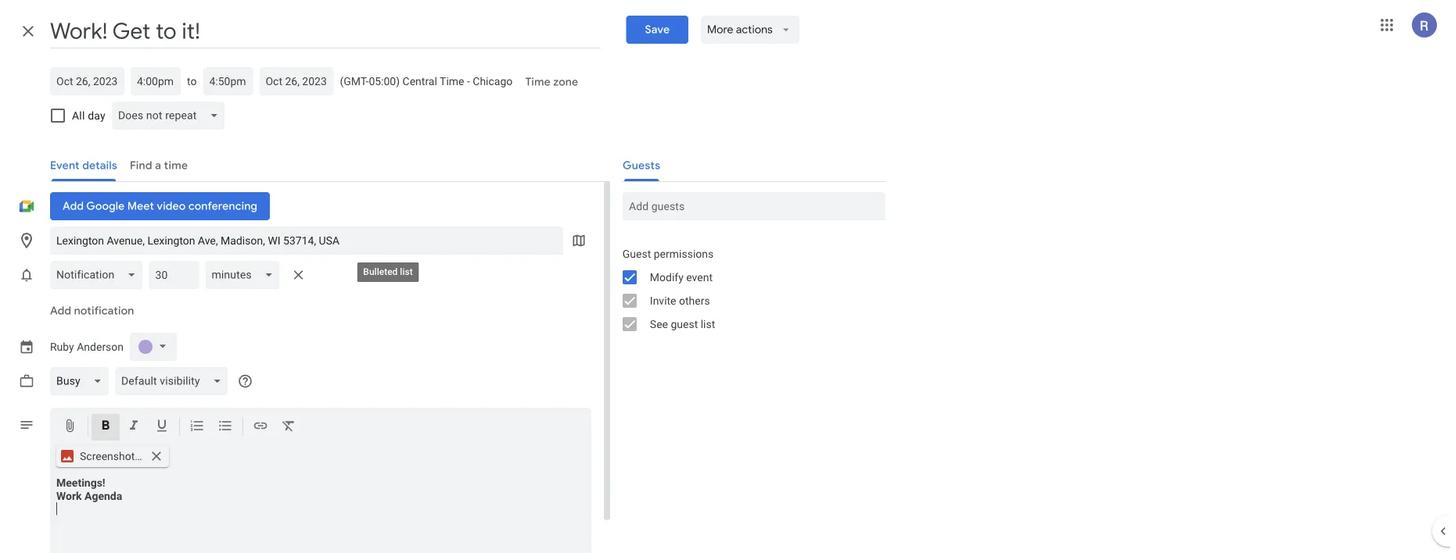 Task type: locate. For each thing, give the bounding box(es) containing it.
anderson
[[77, 341, 124, 354]]

0 vertical spatial list
[[400, 267, 413, 278]]

more
[[707, 23, 734, 37]]

0 horizontal spatial list
[[400, 267, 413, 278]]

1 horizontal spatial time
[[525, 75, 551, 89]]

zone
[[553, 75, 578, 89]]

event
[[686, 271, 713, 284]]

meetings! work agenda
[[56, 477, 122, 503]]

30 minutes before element
[[50, 258, 311, 293]]

list right guest
[[701, 318, 715, 331]]

central
[[403, 75, 437, 88]]

05:00)
[[369, 75, 400, 88]]

list
[[400, 267, 413, 278], [701, 318, 715, 331]]

save button
[[626, 16, 689, 44]]

time zone button
[[519, 68, 584, 96]]

Location text field
[[56, 227, 557, 255]]

agenda
[[85, 490, 122, 503]]

add notification
[[50, 304, 134, 318]]

insert link image
[[253, 419, 268, 437]]

actions
[[736, 23, 773, 37]]

(gmt-
[[340, 75, 369, 88]]

None field
[[112, 102, 231, 130], [50, 261, 149, 290], [205, 261, 286, 290], [50, 368, 115, 396], [115, 368, 234, 396], [112, 102, 231, 130], [50, 261, 149, 290], [205, 261, 286, 290], [50, 368, 115, 396], [115, 368, 234, 396]]

group
[[610, 243, 886, 336]]

modify
[[650, 271, 684, 284]]

End time text field
[[209, 72, 247, 91]]

Description text field
[[50, 477, 591, 554]]

Start date text field
[[56, 72, 118, 91]]

italic image
[[126, 419, 142, 437]]

modify event
[[650, 271, 713, 284]]

permissions
[[654, 248, 714, 261]]

time
[[440, 75, 464, 88], [525, 75, 551, 89]]

list inside group
[[701, 318, 715, 331]]

time left "zone"
[[525, 75, 551, 89]]

invite
[[650, 295, 676, 308]]

bold image
[[98, 419, 113, 437]]

Guests text field
[[629, 192, 879, 221]]

1 vertical spatial list
[[701, 318, 715, 331]]

ruby anderson
[[50, 341, 124, 354]]

numbered list image
[[189, 419, 205, 437]]

1 horizontal spatial list
[[701, 318, 715, 331]]

Start time text field
[[137, 72, 174, 91]]

see guest list
[[650, 318, 715, 331]]

time left -
[[440, 75, 464, 88]]

guest
[[623, 248, 651, 261]]

-
[[467, 75, 470, 88]]

list right bulleted at left
[[400, 267, 413, 278]]

underline image
[[154, 419, 170, 437]]



Task type: vqa. For each thing, say whether or not it's contained in the screenshot.
a at the top left
no



Task type: describe. For each thing, give the bounding box(es) containing it.
to
[[187, 75, 197, 88]]

group containing guest permissions
[[610, 243, 886, 336]]

day
[[88, 109, 106, 122]]

chicago
[[473, 75, 513, 88]]

others
[[679, 295, 710, 308]]

all
[[72, 109, 85, 122]]

work
[[56, 490, 82, 503]]

Minutes in advance for notification number field
[[155, 261, 193, 290]]

(gmt-05:00) central time - chicago
[[340, 75, 513, 88]]

bulleted
[[363, 267, 398, 278]]

formatting options toolbar
[[50, 408, 591, 446]]

guest permissions
[[623, 248, 714, 261]]

all day
[[72, 109, 106, 122]]

bulleted list
[[363, 267, 413, 278]]

remove formatting image
[[281, 419, 297, 437]]

ruby
[[50, 341, 74, 354]]

meetings!
[[56, 477, 105, 490]]

time inside button
[[525, 75, 551, 89]]

more actions arrow_drop_down
[[707, 23, 793, 37]]

time zone
[[525, 75, 578, 89]]

invite others
[[650, 295, 710, 308]]

End date text field
[[266, 72, 327, 91]]

guest
[[671, 318, 698, 331]]

add
[[50, 304, 71, 318]]

add notification button
[[44, 293, 140, 330]]

arrow_drop_down
[[779, 23, 793, 37]]

save
[[645, 23, 670, 37]]

bulleted list image
[[218, 419, 233, 437]]

notification
[[74, 304, 134, 318]]

0 horizontal spatial time
[[440, 75, 464, 88]]

Title text field
[[50, 14, 601, 49]]

see
[[650, 318, 668, 331]]



